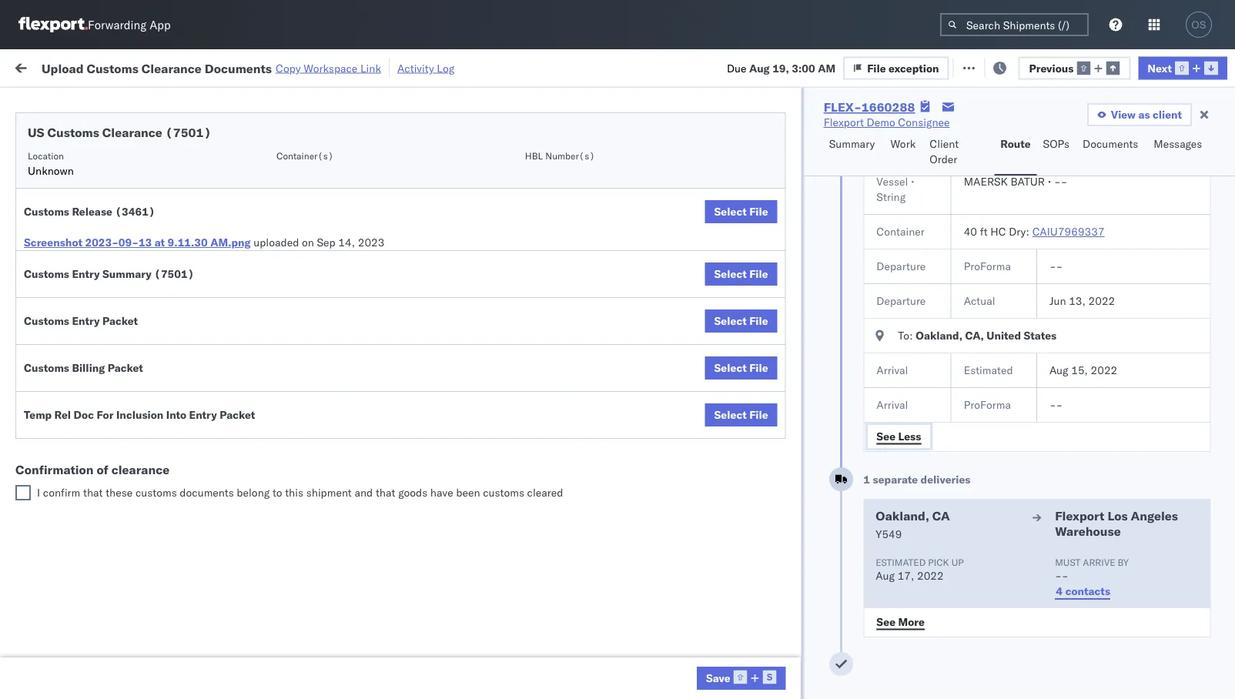 Task type: describe. For each thing, give the bounding box(es) containing it.
sops
[[1043, 137, 1070, 151]]

9.11.30
[[168, 236, 208, 249]]

confirm pickup from los angeles, ca
[[35, 417, 201, 446]]

to
[[273, 486, 282, 499]]

ca inside oakland, ca y549
[[932, 508, 950, 524]]

est, for 13,
[[294, 493, 318, 507]]

proforma for departure
[[964, 260, 1011, 273]]

delivery for confirm delivery button
[[78, 459, 117, 472]]

uetu5238478 for 7:00 pm est, dec 23, 2022
[[1031, 425, 1106, 439]]

0 horizontal spatial 13,
[[340, 493, 357, 507]]

1 customs from the left
[[136, 486, 177, 499]]

copy
[[276, 61, 301, 75]]

1 karl from the top
[[804, 527, 823, 541]]

3 flex-1846748 from the top
[[850, 222, 930, 236]]

customs entry summary (7501)
[[24, 267, 194, 281]]

packet for customs entry packet
[[102, 314, 138, 328]]

appointment for 3rd schedule delivery appointment button
[[126, 391, 189, 404]]

shipment
[[306, 486, 352, 499]]

1 hlxu6269489, from the top
[[1031, 154, 1110, 168]]

see less
[[876, 429, 921, 443]]

confirm for confirm delivery
[[35, 459, 75, 472]]

ca up temp
[[35, 365, 50, 378]]

3 schedule from the top
[[35, 214, 81, 227]]

container for container
[[876, 225, 924, 238]]

• inside "vessel • string"
[[911, 175, 914, 188]]

5 fcl from the top
[[506, 392, 525, 405]]

select for customs release (3461)
[[714, 205, 747, 218]]

17,
[[897, 569, 914, 583]]

us customs clearance (7501)
[[28, 125, 211, 140]]

1 schedule pickup from los angeles, ca from the top
[[35, 180, 208, 209]]

delivery for 2nd schedule delivery appointment button from the bottom of the page
[[84, 255, 123, 269]]

departure for proforma
[[876, 260, 926, 273]]

6 ocean fcl from the top
[[471, 426, 525, 439]]

select file button for customs entry packet
[[705, 310, 778, 333]]

temp rel doc for inclusion into entry packet
[[24, 408, 255, 422]]

schedule delivery appointment for 2nd schedule delivery appointment button from the bottom of the page
[[35, 255, 189, 269]]

est, for 9,
[[294, 324, 318, 337]]

los up (3461)
[[145, 180, 162, 193]]

schedule pickup from los angeles, ca link for fourth schedule pickup from los angeles, ca button from the top
[[35, 348, 219, 379]]

ceau7522281, for first schedule pickup from los angeles, ca button from the top of the page
[[949, 188, 1028, 201]]

(3461)
[[115, 205, 155, 218]]

appointment for 2nd schedule delivery appointment button from the bottom of the page
[[126, 255, 189, 269]]

1 1846748 from the top
[[883, 154, 930, 168]]

4 schedule pickup from los angeles, ca button from the top
[[35, 348, 219, 381]]

3 edt, from the top
[[294, 222, 318, 236]]

4 flex-1846748 from the top
[[850, 256, 930, 270]]

(7501) for us customs clearance (7501)
[[165, 125, 211, 140]]

1 vertical spatial 14,
[[343, 392, 360, 405]]

5, for first schedule pickup from los angeles, ca button from the top of the page schedule pickup from los angeles, ca link
[[344, 188, 354, 202]]

pickup for 4th schedule pickup from los angeles, ca button from the bottom of the page
[[84, 214, 117, 227]]

doc
[[74, 408, 94, 422]]

import work
[[130, 60, 194, 73]]

2 lagerfeld from the top
[[826, 561, 872, 575]]

container for container numbers
[[949, 120, 990, 131]]

customs entry packet
[[24, 314, 138, 328]]

uetu5238478 for 2:59 am est, dec 14, 2022
[[1031, 391, 1106, 405]]

5 hlxu8034992 from the top
[[1112, 290, 1188, 303]]

3 hlxu8034992 from the top
[[1112, 222, 1188, 235]]

customs left billing
[[24, 361, 69, 375]]

release
[[72, 205, 112, 218]]

ft
[[980, 225, 988, 238]]

3 schedule pickup from los angeles, ca from the top
[[35, 281, 208, 310]]

abcdefg78456546 for 7:00 pm est, dec 23, 2022
[[1049, 426, 1152, 439]]

2 1889466 from the top
[[883, 392, 930, 405]]

flexport demo consignee link
[[824, 115, 950, 130]]

estimated pick up aug 17, 2022
[[876, 556, 964, 583]]

7 resize handle column header from the left
[[923, 119, 941, 699]]

of
[[97, 462, 108, 478]]

5 flex-1846748 from the top
[[850, 290, 930, 303]]

forwarding app
[[88, 17, 171, 32]]

4 lagerfeld from the top
[[826, 663, 872, 676]]

2 flex-1846748 from the top
[[850, 188, 930, 202]]

confirm pickup from los angeles, ca link
[[35, 416, 219, 447]]

select file for temp rel doc for inclusion into entry packet
[[714, 408, 768, 422]]

5 ocean fcl from the top
[[471, 392, 525, 405]]

3 ocean fcl from the top
[[471, 290, 525, 303]]

1 abcdefg78456546 from the top
[[1049, 358, 1152, 371]]

2 2:59 from the top
[[248, 188, 271, 202]]

5 hlxu6269489, from the top
[[1031, 290, 1110, 303]]

3 flex-2130387 from the top
[[850, 629, 930, 642]]

packet for customs billing packet
[[108, 361, 143, 375]]

number(s)
[[545, 150, 595, 161]]

confirm for confirm pickup from los angeles, ca
[[35, 417, 75, 431]]

Search Work text field
[[718, 55, 886, 78]]

6 1846748 from the top
[[883, 324, 930, 337]]

4 integration test account - karl lagerfeld from the top
[[672, 663, 872, 676]]

fcl for schedule pickup from los angeles, ca link related to fifth schedule pickup from los angeles, ca button from the top of the page
[[506, 493, 525, 507]]

select for customs entry summary (7501)
[[714, 267, 747, 281]]

import work button
[[124, 49, 200, 84]]

arrive
[[1083, 556, 1115, 568]]

flexport for flexport los angeles warehouse
[[1055, 508, 1104, 524]]

1 horizontal spatial at
[[306, 60, 315, 73]]

0 horizontal spatial at
[[155, 236, 165, 249]]

40 ft hc dry : caiu7969337
[[964, 225, 1105, 238]]

5, for schedule pickup from los angeles, ca link for 4th schedule pickup from los angeles, ca button from the bottom of the page
[[344, 222, 354, 236]]

2 ocean fcl from the top
[[471, 188, 525, 202]]

ca down i
[[35, 500, 50, 514]]

1 schedule from the top
[[35, 154, 81, 167]]

6 ceau7522281, hlxu6269489, hlxu8034992 from the top
[[949, 323, 1188, 337]]

i confirm that these customs documents belong to this shipment and that goods have been customs cleared
[[37, 486, 563, 499]]

arrival for proforma
[[876, 398, 908, 412]]

(0)
[[250, 60, 270, 73]]

1 lhuu7894563, from the top
[[949, 357, 1028, 371]]

2 vertical spatial entry
[[189, 408, 217, 422]]

6 2:59 from the top
[[248, 392, 271, 405]]

entry for summary
[[72, 267, 100, 281]]

1 vertical spatial summary
[[102, 267, 152, 281]]

(7501) for customs entry summary (7501)
[[154, 267, 194, 281]]

3 integration test account - karl lagerfeld from the top
[[672, 629, 872, 642]]

los down upload customs clearance documents button
[[145, 349, 162, 363]]

2 karl from the top
[[804, 561, 823, 575]]

filtered by:
[[15, 94, 71, 108]]

customs down the screenshot
[[24, 267, 69, 281]]

0 horizontal spatial exception
[[889, 61, 939, 75]]

0 vertical spatial on
[[377, 60, 389, 73]]

4 ocean fcl from the top
[[471, 324, 525, 337]]

screenshot
[[24, 236, 82, 249]]

1893174
[[883, 493, 930, 507]]

select file for customs release (3461)
[[714, 205, 768, 218]]

7 schedule from the top
[[35, 391, 81, 404]]

client
[[1153, 108, 1182, 121]]

3 hlxu6269489, from the top
[[1031, 222, 1110, 235]]

10 resize handle column header from the left
[[1215, 119, 1234, 699]]

inclusion
[[116, 408, 163, 422]]

proforma for arrival
[[964, 398, 1011, 412]]

batch action button
[[1126, 55, 1226, 78]]

schedule pickup from los angeles, ca link for third schedule pickup from los angeles, ca button from the bottom
[[35, 281, 219, 312]]

1 flex-2130387 from the top
[[850, 527, 930, 541]]

1 ceau7522281, from the top
[[949, 154, 1028, 168]]

4 resize handle column header from the left
[[545, 119, 564, 699]]

los inside confirm pickup from los angeles, ca
[[139, 417, 156, 431]]

4 flex-1889466 from the top
[[850, 459, 930, 473]]

0 vertical spatial 14,
[[338, 236, 355, 249]]

flex-1662119
[[850, 595, 930, 608]]

ceau7522281, for upload customs clearance documents button
[[949, 323, 1028, 337]]

link
[[360, 61, 381, 75]]

lhuu7894563, for 7:00 pm est, dec 23, 2022
[[949, 425, 1028, 439]]

2 that from the left
[[376, 486, 395, 499]]

container numbers button
[[941, 116, 1026, 144]]

4 hlxu8034992 from the top
[[1112, 256, 1188, 269]]

3 karl from the top
[[804, 629, 823, 642]]

0 horizontal spatial file exception
[[867, 61, 939, 75]]

1 maeu9408431 from the top
[[1049, 527, 1127, 541]]

lhuu7894563, uetu5238478 for 2:59 am est, dec 14, 2022
[[949, 391, 1106, 405]]

pm
[[274, 426, 291, 439]]

schedule delivery appointment for 3rd schedule delivery appointment button
[[35, 391, 189, 404]]

pickup for third schedule pickup from los angeles, ca button from the bottom
[[84, 281, 117, 295]]

mbl/mawb
[[1049, 126, 1103, 137]]

temp
[[24, 408, 52, 422]]

work inside work button
[[891, 137, 916, 151]]

1 2130387 from the top
[[883, 527, 930, 541]]

2 2:59 am edt, nov 5, 2022 from the top
[[248, 188, 383, 202]]

confirmation of clearance
[[15, 462, 170, 478]]

1 account from the top
[[751, 527, 791, 541]]

7 ocean fcl from the top
[[471, 493, 525, 507]]

goods
[[398, 486, 428, 499]]

1 integration from the top
[[672, 527, 725, 541]]

flex-1660288 link
[[824, 99, 915, 115]]

due aug 19, 3:00 am
[[727, 61, 836, 75]]

up
[[951, 556, 964, 568]]

my
[[15, 56, 40, 77]]

as
[[1139, 108, 1150, 121]]

fcl for confirm pickup from los angeles, ca "link" on the bottom left
[[506, 426, 525, 439]]

est, for 14,
[[294, 392, 318, 405]]

2 account from the top
[[751, 561, 791, 575]]

2 horizontal spatial aug
[[1049, 364, 1068, 377]]

message
[[206, 60, 250, 73]]

pickup for confirm pickup from los angeles, ca button
[[78, 417, 111, 431]]

select file button for customs release (3461)
[[705, 200, 778, 223]]

hbl number(s)
[[525, 150, 595, 161]]

1662119
[[883, 595, 930, 608]]

3 schedule delivery appointment button from the top
[[35, 390, 189, 407]]

test123456 for schedule pickup from los angeles, ca link related to third schedule pickup from los angeles, ca button from the bottom
[[1049, 290, 1114, 303]]

2 1846748 from the top
[[883, 188, 930, 202]]

schedule pickup from los angeles, ca link for 4th schedule pickup from los angeles, ca button from the bottom of the page
[[35, 213, 219, 244]]

forwarding app link
[[18, 17, 171, 32]]

2 • from the left
[[1048, 175, 1051, 188]]

4
[[1056, 585, 1063, 598]]

1 that from the left
[[83, 486, 103, 499]]

activity log button
[[397, 59, 455, 77]]

2 2130387 from the top
[[883, 561, 930, 575]]

this
[[285, 486, 303, 499]]

flex-1660288
[[824, 99, 915, 115]]

2 flex-1889466 from the top
[[850, 392, 930, 405]]

8 schedule from the top
[[35, 485, 81, 498]]

clearance
[[112, 462, 170, 478]]

next
[[1148, 61, 1172, 75]]

less
[[898, 429, 921, 443]]

delivery for 3rd schedule delivery appointment button
[[84, 391, 123, 404]]

see more
[[876, 615, 924, 628]]

maersk batur • --
[[964, 175, 1067, 188]]

work button
[[884, 130, 924, 176]]

4 account from the top
[[751, 663, 791, 676]]

ca inside confirm pickup from los angeles, ca
[[35, 432, 50, 446]]

see for see less
[[876, 429, 895, 443]]

2:00
[[248, 324, 271, 337]]

5 edt, from the top
[[294, 290, 318, 303]]

jun 13, 2022
[[1049, 294, 1115, 308]]

os button
[[1181, 7, 1217, 42]]

2 schedule from the top
[[35, 180, 81, 193]]

4 contacts button
[[1055, 584, 1111, 599]]

summary inside button
[[829, 137, 875, 151]]

0 horizontal spatial on
[[302, 236, 314, 249]]

0 vertical spatial 2023
[[358, 236, 385, 249]]

5 1846748 from the top
[[883, 290, 930, 303]]

2:59 am est, jan 13, 2023
[[248, 493, 386, 507]]

2 hlxu6269489, from the top
[[1031, 188, 1110, 201]]

flexport los angeles warehouse
[[1055, 508, 1178, 539]]

clearance for upload customs clearance documents copy workspace link
[[142, 60, 202, 76]]

documents
[[180, 486, 234, 499]]

2 ceau7522281, hlxu6269489, hlxu8034992 from the top
[[949, 188, 1188, 201]]

pickup for first schedule pickup from los angeles, ca button from the top of the page
[[84, 180, 117, 193]]

4 schedule from the top
[[35, 255, 81, 269]]

unknown
[[28, 164, 74, 178]]

entry for packet
[[72, 314, 100, 328]]

mbl/mawb numbers
[[1049, 126, 1143, 137]]

contacts
[[1065, 585, 1110, 598]]

5 schedule pickup from los angeles, ca from the top
[[35, 485, 208, 514]]

ca up "customs entry packet"
[[35, 297, 50, 310]]

6 schedule from the top
[[35, 349, 81, 363]]

9 resize handle column header from the left
[[1208, 119, 1226, 699]]

select for temp rel doc for inclusion into entry packet
[[714, 408, 747, 422]]

1 2:59 from the top
[[248, 154, 271, 168]]

view
[[1111, 108, 1136, 121]]

been
[[456, 486, 480, 499]]

ceau7522281, for third schedule pickup from los angeles, ca button from the bottom
[[949, 290, 1028, 303]]

205
[[354, 60, 374, 73]]

customs down forwarding
[[87, 60, 139, 76]]

vessel • string
[[876, 175, 914, 204]]

documents for upload customs clearance documents
[[35, 331, 91, 344]]

4 5, from the top
[[344, 256, 354, 270]]

container numbers
[[949, 120, 990, 144]]

4 2:59 am edt, nov 5, 2022 from the top
[[248, 256, 383, 270]]

test123456 for schedule pickup from los angeles, ca link for 4th schedule pickup from los angeles, ca button from the bottom of the page
[[1049, 222, 1114, 236]]

client order
[[930, 137, 959, 166]]

-- for arrival
[[1049, 398, 1063, 412]]

1 schedule pickup from los angeles, ca button from the top
[[35, 179, 219, 211]]

vessel
[[876, 175, 908, 188]]

into
[[166, 408, 186, 422]]

fcl for schedule pickup from los angeles, ca link related to third schedule pickup from los angeles, ca button from the bottom
[[506, 290, 525, 303]]

import
[[130, 60, 165, 73]]

3 maeu9408431 from the top
[[1049, 629, 1127, 642]]

09-
[[118, 236, 139, 249]]



Task type: vqa. For each thing, say whether or not it's contained in the screenshot.
the middle --
yes



Task type: locate. For each thing, give the bounding box(es) containing it.
3 flex-1889466 from the top
[[850, 426, 930, 439]]

1 vertical spatial flex-2130387
[[850, 561, 930, 575]]

est, left 9,
[[294, 324, 318, 337]]

maeu9408431 down contacts
[[1049, 629, 1127, 642]]

schedule delivery appointment down us customs clearance (7501)
[[35, 154, 189, 167]]

0 vertical spatial see
[[876, 429, 895, 443]]

0 vertical spatial appointment
[[126, 154, 189, 167]]

hlxu6269489, down caiu7969337
[[1031, 256, 1110, 269]]

hlxu6269489, right :
[[1031, 222, 1110, 235]]

see less button
[[867, 425, 930, 448]]

3 schedule pickup from los angeles, ca link from the top
[[35, 281, 219, 312]]

5 select from the top
[[714, 408, 747, 422]]

3 2:59 from the top
[[248, 222, 271, 236]]

confirm delivery link
[[35, 458, 117, 473]]

file exception down search shipments (/) text box
[[973, 60, 1045, 73]]

lagerfeld down flex-1662119
[[826, 629, 872, 642]]

1 vertical spatial schedule delivery appointment
[[35, 255, 189, 269]]

select file button for temp rel doc for inclusion into entry packet
[[705, 404, 778, 427]]

0 horizontal spatial container
[[876, 225, 924, 238]]

-
[[1054, 175, 1061, 188], [1061, 175, 1067, 188], [1049, 260, 1056, 273], [1056, 260, 1063, 273], [1049, 398, 1056, 412], [1056, 398, 1063, 412], [794, 527, 801, 541], [794, 561, 801, 575], [1055, 569, 1062, 583], [1062, 569, 1068, 583], [1049, 595, 1056, 608], [1056, 595, 1062, 608], [794, 629, 801, 642], [794, 663, 801, 676]]

exception down search shipments (/) text box
[[994, 60, 1045, 73]]

None checkbox
[[15, 485, 31, 501]]

departure for actual
[[876, 294, 926, 308]]

oakland, inside oakland, ca y549
[[876, 508, 929, 524]]

dec for 14,
[[320, 392, 340, 405]]

work inside import work "button"
[[167, 60, 194, 73]]

1 vertical spatial (7501)
[[154, 267, 194, 281]]

1 select file from the top
[[714, 205, 768, 218]]

0 horizontal spatial documents
[[35, 331, 91, 344]]

13
[[139, 236, 152, 249]]

est, for 23,
[[294, 426, 317, 439]]

file for customs release (3461)
[[749, 205, 768, 218]]

container(s)
[[276, 150, 334, 161]]

test
[[639, 154, 659, 168], [639, 188, 659, 202], [739, 188, 760, 202], [739, 222, 760, 236], [739, 256, 760, 270], [639, 290, 659, 303], [739, 290, 760, 303], [639, 324, 659, 337], [739, 324, 760, 337], [739, 358, 760, 371], [639, 392, 659, 405], [739, 392, 760, 405], [639, 426, 659, 439], [739, 426, 760, 439], [728, 527, 748, 541], [728, 561, 748, 575], [728, 629, 748, 642], [728, 663, 748, 676]]

2 vertical spatial clearance
[[119, 315, 169, 329]]

work
[[44, 56, 84, 77]]

1 edt, from the top
[[294, 154, 318, 168]]

3 test123456 from the top
[[1049, 290, 1114, 303]]

0 vertical spatial schedule delivery appointment button
[[35, 153, 189, 170]]

2 horizontal spatial documents
[[1083, 137, 1139, 151]]

1 gvcu5265864 from the top
[[949, 561, 1025, 574]]

numbers inside container numbers
[[949, 132, 987, 144]]

los up 13
[[145, 214, 162, 227]]

maersk
[[964, 175, 1008, 188]]

1 vertical spatial container
[[876, 225, 924, 238]]

los inside flexport los angeles warehouse
[[1107, 508, 1128, 524]]

uetu5238478
[[1031, 357, 1106, 371], [1031, 391, 1106, 405], [1031, 425, 1106, 439]]

confirm inside confirm pickup from los angeles, ca
[[35, 417, 75, 431]]

1 vertical spatial --
[[1049, 398, 1063, 412]]

previous button
[[1019, 56, 1131, 80]]

confirm
[[35, 417, 75, 431], [35, 459, 75, 472]]

0 horizontal spatial numbers
[[949, 132, 987, 144]]

2 vertical spatial schedule delivery appointment button
[[35, 390, 189, 407]]

schedule delivery appointment link for first schedule delivery appointment button
[[35, 153, 189, 168]]

2 select file from the top
[[714, 267, 768, 281]]

6 fcl from the top
[[506, 426, 525, 439]]

los
[[145, 180, 162, 193], [145, 214, 162, 227], [145, 281, 162, 295], [145, 349, 162, 363], [139, 417, 156, 431], [145, 485, 162, 498], [1107, 508, 1128, 524]]

1 confirm from the top
[[35, 417, 75, 431]]

next button
[[1139, 56, 1228, 80]]

1 vertical spatial entry
[[72, 314, 100, 328]]

clearance down app
[[142, 60, 202, 76]]

0 horizontal spatial estimated
[[876, 556, 926, 568]]

upload for upload customs clearance documents
[[35, 315, 70, 329]]

aug left 19,
[[749, 61, 770, 75]]

gvcu5265864 up abcd1234560
[[949, 561, 1025, 574]]

1 arrival from the top
[[876, 364, 908, 377]]

pickup up release
[[84, 180, 117, 193]]

2 fcl from the top
[[506, 188, 525, 202]]

2 ceau7522281, from the top
[[949, 188, 1028, 201]]

pickup right rel
[[78, 417, 111, 431]]

1 vertical spatial upload
[[35, 315, 70, 329]]

schedule up rel
[[35, 391, 81, 404]]

hlxu6269489, up caiu7969337
[[1031, 188, 1110, 201]]

1889466 up less
[[883, 392, 930, 405]]

5 2:59 am edt, nov 5, 2022 from the top
[[248, 290, 383, 303]]

must arrive by -- 4 contacts
[[1055, 556, 1129, 598]]

confirm up confirm
[[35, 459, 75, 472]]

2 vertical spatial lhuu7894563,
[[949, 425, 1028, 439]]

2 vertical spatial aug
[[876, 569, 895, 583]]

string
[[876, 190, 905, 204]]

to:
[[898, 329, 913, 342]]

schedule delivery appointment button down the 2023-
[[35, 255, 189, 271]]

4 karl from the top
[[804, 663, 823, 676]]

customs up customs billing packet
[[24, 314, 69, 328]]

confirmation
[[15, 462, 94, 478]]

flex-2130387 down see more
[[850, 629, 930, 642]]

1 horizontal spatial 13,
[[1069, 294, 1085, 308]]

arrival for estimated
[[876, 364, 908, 377]]

clearance for us customs clearance (7501)
[[102, 125, 162, 140]]

flexport inside flexport los angeles warehouse
[[1055, 508, 1104, 524]]

hlxu6269489, down jun 13, 2022
[[1031, 323, 1110, 337]]

los left "into"
[[139, 417, 156, 431]]

schedule delivery appointment link up for at the bottom left of the page
[[35, 390, 189, 405]]

packet right billing
[[108, 361, 143, 375]]

due
[[727, 61, 747, 75]]

1 test123456 from the top
[[1049, 222, 1114, 236]]

7:00 pm est, dec 23, 2022
[[248, 426, 388, 439]]

schedule pickup from los angeles, ca
[[35, 180, 208, 209], [35, 214, 208, 243], [35, 281, 208, 310], [35, 349, 208, 378], [35, 485, 208, 514]]

0 horizontal spatial work
[[167, 60, 194, 73]]

documents inside button
[[1083, 137, 1139, 151]]

ceau7522281,
[[949, 154, 1028, 168], [949, 188, 1028, 201], [949, 222, 1028, 235], [949, 256, 1028, 269], [949, 290, 1028, 303], [949, 323, 1028, 337]]

2 schedule pickup from los angeles, ca link from the top
[[35, 213, 219, 244]]

1 vertical spatial flexport
[[1055, 508, 1104, 524]]

1 horizontal spatial summary
[[829, 137, 875, 151]]

schedule up the screenshot
[[35, 214, 81, 227]]

1 vertical spatial see
[[876, 615, 895, 628]]

demo
[[867, 116, 895, 129]]

proforma down 'ft'
[[964, 260, 1011, 273]]

route button
[[995, 130, 1037, 176]]

flex-2130384 button
[[826, 659, 933, 680], [826, 659, 933, 680]]

(7501) down 9.11.30
[[154, 267, 194, 281]]

3 lagerfeld from the top
[[826, 629, 872, 642]]

estimated for estimated pick up aug 17, 2022
[[876, 556, 926, 568]]

see left less
[[876, 429, 895, 443]]

2 resize handle column header from the left
[[391, 119, 410, 699]]

test123456 up states at the top
[[1049, 290, 1114, 303]]

4 edt, from the top
[[294, 256, 318, 270]]

4 select file button from the top
[[705, 357, 778, 380]]

pickup up the 2023-
[[84, 214, 117, 227]]

0 vertical spatial at
[[306, 60, 315, 73]]

file for temp rel doc for inclusion into entry packet
[[749, 408, 768, 422]]

1 horizontal spatial on
[[377, 60, 389, 73]]

2 vertical spatial abcdefg78456546
[[1049, 426, 1152, 439]]

5 schedule from the top
[[35, 281, 81, 295]]

select file for customs entry packet
[[714, 314, 768, 328]]

cleared
[[527, 486, 563, 499]]

angeles, inside confirm pickup from los angeles, ca
[[159, 417, 201, 431]]

0 vertical spatial lhuu7894563, uetu5238478
[[949, 357, 1106, 371]]

1 schedule pickup from los angeles, ca link from the top
[[35, 179, 219, 210]]

0 vertical spatial work
[[167, 60, 194, 73]]

container down string
[[876, 225, 924, 238]]

upload for upload customs clearance documents copy workspace link
[[42, 60, 84, 76]]

1 horizontal spatial aug
[[876, 569, 895, 583]]

1 vertical spatial uetu5238478
[[1031, 391, 1106, 405]]

1 horizontal spatial numbers
[[1105, 126, 1143, 137]]

flexport for flexport demo consignee
[[824, 116, 864, 129]]

1 see from the top
[[876, 429, 895, 443]]

3 account from the top
[[751, 629, 791, 642]]

2022 inside estimated pick up aug 17, 2022
[[917, 569, 944, 583]]

1 vertical spatial appointment
[[126, 255, 189, 269]]

documents for upload customs clearance documents copy workspace link
[[205, 60, 272, 76]]

4 integration from the top
[[672, 663, 725, 676]]

at right 13
[[155, 236, 165, 249]]

4 1889466 from the top
[[883, 459, 930, 473]]

19,
[[773, 61, 789, 75]]

-- left contacts
[[1049, 595, 1062, 608]]

3 schedule delivery appointment from the top
[[35, 391, 189, 404]]

schedule delivery appointment link down us customs clearance (7501)
[[35, 153, 189, 168]]

documents inside upload customs clearance documents
[[35, 331, 91, 344]]

schedule delivery appointment button up for at the bottom left of the page
[[35, 390, 189, 407]]

1889466 down less
[[883, 459, 930, 473]]

nov
[[321, 154, 341, 168], [321, 188, 341, 202], [321, 222, 341, 236], [321, 256, 341, 270], [321, 290, 341, 303], [320, 324, 340, 337]]

2:59 left the sep
[[248, 222, 271, 236]]

0 vertical spatial packet
[[102, 314, 138, 328]]

on right 205
[[377, 60, 389, 73]]

2 vertical spatial schedule delivery appointment
[[35, 391, 189, 404]]

0 vertical spatial oakland,
[[915, 329, 962, 342]]

0 vertical spatial gvcu5265864
[[949, 561, 1025, 574]]

risk
[[318, 60, 336, 73]]

1 horizontal spatial that
[[376, 486, 395, 499]]

lhuu7894563, for 2:59 am est, dec 14, 2022
[[949, 391, 1028, 405]]

0 vertical spatial proforma
[[964, 260, 1011, 273]]

1 schedule delivery appointment button from the top
[[35, 153, 189, 170]]

ca down unknown
[[35, 195, 50, 209]]

fcl for first schedule pickup from los angeles, ca button from the top of the page schedule pickup from los angeles, ca link
[[506, 188, 525, 202]]

1 • from the left
[[911, 175, 914, 188]]

6 hlxu6269489, from the top
[[1031, 323, 1110, 337]]

1 horizontal spatial exception
[[994, 60, 1045, 73]]

ceau7522281, for 4th schedule pickup from los angeles, ca button from the bottom of the page
[[949, 222, 1028, 235]]

ceau7522281, hlxu6269489, hlxu8034992
[[949, 154, 1188, 168], [949, 188, 1188, 201], [949, 222, 1188, 235], [949, 256, 1188, 269], [949, 290, 1188, 303], [949, 323, 1188, 337]]

-- for departure
[[1049, 260, 1063, 273]]

3 select file from the top
[[714, 314, 768, 328]]

2 vertical spatial maeu9408431
[[1049, 629, 1127, 642]]

2 vertical spatial appointment
[[126, 391, 189, 404]]

customs down clearance
[[136, 486, 177, 499]]

2 integration test account - karl lagerfeld from the top
[[672, 561, 872, 575]]

0 vertical spatial summary
[[829, 137, 875, 151]]

2 appointment from the top
[[126, 255, 189, 269]]

2 see from the top
[[876, 615, 895, 628]]

2 vertical spatial documents
[[35, 331, 91, 344]]

appointment
[[126, 154, 189, 167], [126, 255, 189, 269], [126, 391, 189, 404]]

id
[[845, 126, 855, 137]]

oakland, ca y549
[[876, 508, 950, 541]]

2 schedule pickup from los angeles, ca button from the top
[[35, 213, 219, 245]]

0 vertical spatial container
[[949, 120, 990, 131]]

3 uetu5238478 from the top
[[1031, 425, 1106, 439]]

1 separate deliveries
[[863, 473, 970, 486]]

pickup inside confirm pickup from los angeles, ca
[[78, 417, 111, 431]]

uploaded
[[254, 236, 299, 249]]

confirm up confirmation
[[35, 417, 75, 431]]

13, right jun
[[1069, 294, 1085, 308]]

0 horizontal spatial aug
[[749, 61, 770, 75]]

los down 13
[[145, 281, 162, 295]]

schedule down confirmation
[[35, 485, 81, 498]]

see down flex-1662119
[[876, 615, 895, 628]]

1 ocean fcl from the top
[[471, 154, 525, 168]]

numbers for container numbers
[[949, 132, 987, 144]]

documents down "customs entry packet"
[[35, 331, 91, 344]]

5 2:59 from the top
[[248, 290, 271, 303]]

2:59 up uploaded
[[248, 188, 271, 202]]

appointment down us customs clearance (7501)
[[126, 154, 189, 167]]

consignee
[[898, 116, 950, 129]]

2 confirm from the top
[[35, 459, 75, 472]]

flex-1889466 down see less button
[[850, 459, 930, 473]]

appointment down 13
[[126, 255, 189, 269]]

estimated for estimated
[[964, 364, 1013, 377]]

2 hlxu8034992 from the top
[[1112, 188, 1188, 201]]

1 proforma from the top
[[964, 260, 1011, 273]]

integration
[[672, 527, 725, 541], [672, 561, 725, 575], [672, 629, 725, 642], [672, 663, 725, 676]]

1 vertical spatial abcdefg78456546
[[1049, 392, 1152, 405]]

work down the flexport demo consignee link
[[891, 137, 916, 151]]

clearance
[[142, 60, 202, 76], [102, 125, 162, 140], [119, 315, 169, 329]]

1 horizontal spatial •
[[1048, 175, 1051, 188]]

schedule delivery appointment link down the 2023-
[[35, 255, 189, 270]]

am.png
[[210, 236, 251, 249]]

13, right jan
[[340, 493, 357, 507]]

1 vertical spatial documents
[[1083, 137, 1139, 151]]

7 fcl from the top
[[506, 493, 525, 507]]

gvcu5265864 down abcd1234560
[[949, 628, 1025, 642]]

test123456
[[1049, 222, 1114, 236], [1049, 256, 1114, 270], [1049, 290, 1114, 303], [1049, 324, 1114, 337]]

6 ceau7522281, from the top
[[949, 323, 1028, 337]]

upload up customs billing packet
[[35, 315, 70, 329]]

from inside confirm pickup from los angeles, ca
[[114, 417, 136, 431]]

2 schedule pickup from los angeles, ca from the top
[[35, 214, 208, 243]]

ca down customs release (3461)
[[35, 229, 50, 243]]

select file for customs billing packet
[[714, 361, 768, 375]]

hlxu6269489, up states at the top
[[1031, 290, 1110, 303]]

container
[[949, 120, 990, 131], [876, 225, 924, 238]]

test123456 for upload customs clearance documents link
[[1049, 324, 1114, 337]]

2 schedule delivery appointment link from the top
[[35, 255, 189, 270]]

est,
[[294, 324, 318, 337], [294, 392, 318, 405], [294, 426, 317, 439], [294, 493, 318, 507]]

flex-1889466 down "to:"
[[850, 358, 930, 371]]

• right vessel
[[911, 175, 914, 188]]

schedule delivery appointment
[[35, 154, 189, 167], [35, 255, 189, 269], [35, 391, 189, 404]]

workitem button
[[9, 122, 223, 138]]

0 vertical spatial clearance
[[142, 60, 202, 76]]

flex-1889466 up see less on the right of page
[[850, 392, 930, 405]]

1 vertical spatial work
[[891, 137, 916, 151]]

3 lhuu7894563, uetu5238478 from the top
[[949, 425, 1106, 439]]

1 vertical spatial gvcu5265864
[[949, 628, 1025, 642]]

4 hlxu6269489, from the top
[[1031, 256, 1110, 269]]

these
[[106, 486, 133, 499]]

client order button
[[924, 130, 995, 176]]

flex id
[[826, 126, 855, 137]]

2 edt, from the top
[[294, 188, 318, 202]]

pickup down upload customs clearance documents
[[84, 349, 117, 363]]

1 vertical spatial 2130387
[[883, 561, 930, 575]]

flex-1889466
[[850, 358, 930, 371], [850, 392, 930, 405], [850, 426, 930, 439], [850, 459, 930, 473]]

select for customs billing packet
[[714, 361, 747, 375]]

view as client
[[1111, 108, 1182, 121]]

1 vertical spatial dec
[[319, 426, 340, 439]]

delivery
[[84, 154, 123, 167], [84, 255, 123, 269], [84, 391, 123, 404], [78, 459, 117, 472]]

1 horizontal spatial container
[[949, 120, 990, 131]]

numbers for mbl/mawb numbers
[[1105, 126, 1143, 137]]

container inside button
[[949, 120, 990, 131]]

1 vertical spatial clearance
[[102, 125, 162, 140]]

1 vertical spatial maeu9408431
[[1049, 561, 1127, 575]]

schedule delivery appointment up for at the bottom left of the page
[[35, 391, 189, 404]]

dec for 23,
[[319, 426, 340, 439]]

summary button
[[823, 130, 884, 176]]

1 select from the top
[[714, 205, 747, 218]]

test123456 down caiu7969337
[[1049, 256, 1114, 270]]

select file for customs entry summary (7501)
[[714, 267, 768, 281]]

2 vertical spatial 2130387
[[883, 629, 930, 642]]

1 vertical spatial schedule delivery appointment button
[[35, 255, 189, 271]]

arrival up see less on the right of page
[[876, 398, 908, 412]]

1 flex-1846748 from the top
[[850, 154, 930, 168]]

Search Shipments (/) text field
[[940, 13, 1089, 36]]

exception up 1660288
[[889, 61, 939, 75]]

entry right "into"
[[189, 408, 217, 422]]

2 5, from the top
[[344, 188, 354, 202]]

5 schedule pickup from los angeles, ca button from the top
[[35, 484, 219, 516]]

clearance inside upload customs clearance documents
[[119, 315, 169, 329]]

upload inside upload customs clearance documents
[[35, 315, 70, 329]]

file exception button
[[949, 55, 1055, 78], [949, 55, 1055, 78], [843, 56, 949, 80], [843, 56, 949, 80]]

clearance down customs entry summary (7501)
[[119, 315, 169, 329]]

0 vertical spatial maeu9408431
[[1049, 527, 1127, 541]]

1 -- from the top
[[1049, 260, 1063, 273]]

2:59 up the "7:00"
[[248, 392, 271, 405]]

schedule delivery appointment for first schedule delivery appointment button
[[35, 154, 189, 167]]

1 horizontal spatial flexport
[[1055, 508, 1104, 524]]

fcl for upload customs clearance documents link
[[506, 324, 525, 337]]

0 horizontal spatial summary
[[102, 267, 152, 281]]

3 resize handle column header from the left
[[445, 119, 464, 699]]

maeu9408431 up the arrive
[[1049, 527, 1127, 541]]

schedule down unknown
[[35, 180, 81, 193]]

1 vertical spatial packet
[[108, 361, 143, 375]]

0 vertical spatial flex-2130387
[[850, 527, 930, 541]]

1 vertical spatial on
[[302, 236, 314, 249]]

2023 right the sep
[[358, 236, 385, 249]]

1 vertical spatial lhuu7894563, uetu5238478
[[949, 391, 1106, 405]]

0 vertical spatial entry
[[72, 267, 100, 281]]

separate
[[873, 473, 918, 486]]

ocean
[[471, 154, 503, 168], [605, 154, 636, 168], [471, 188, 503, 202], [605, 188, 636, 202], [705, 188, 736, 202], [705, 222, 736, 236], [705, 256, 736, 270], [471, 290, 503, 303], [605, 290, 636, 303], [705, 290, 736, 303], [471, 324, 503, 337], [605, 324, 636, 337], [705, 324, 736, 337], [705, 358, 736, 371], [471, 392, 503, 405], [605, 392, 636, 405], [705, 392, 736, 405], [471, 426, 503, 439], [605, 426, 636, 439], [705, 426, 736, 439], [471, 493, 503, 507]]

client
[[930, 137, 959, 151]]

log
[[437, 61, 455, 75]]

aug left "17,"
[[876, 569, 895, 583]]

14, up "23,"
[[343, 392, 360, 405]]

schedule delivery appointment link for 2nd schedule delivery appointment button from the bottom of the page
[[35, 255, 189, 270]]

numbers inside button
[[1105, 126, 1143, 137]]

for
[[97, 408, 114, 422]]

customs up the screenshot
[[24, 205, 69, 218]]

packet
[[102, 314, 138, 328], [108, 361, 143, 375], [220, 408, 255, 422]]

actual
[[964, 294, 995, 308]]

2 vertical spatial lhuu7894563, uetu5238478
[[949, 425, 1106, 439]]

1889466 down "to:"
[[883, 358, 930, 371]]

test123456 down jun 13, 2022
[[1049, 324, 1114, 337]]

aug
[[749, 61, 770, 75], [1049, 364, 1068, 377], [876, 569, 895, 583]]

aug inside estimated pick up aug 17, 2022
[[876, 569, 895, 583]]

messages button
[[1148, 130, 1211, 176]]

documents down the view
[[1083, 137, 1139, 151]]

0 vertical spatial dec
[[320, 392, 340, 405]]

2 proforma from the top
[[964, 398, 1011, 412]]

5, for schedule pickup from los angeles, ca link related to third schedule pickup from los angeles, ca button from the bottom
[[344, 290, 354, 303]]

entry down the 2023-
[[72, 267, 100, 281]]

file for customs billing packet
[[749, 361, 768, 375]]

0 horizontal spatial flexport
[[824, 116, 864, 129]]

1 horizontal spatial estimated
[[964, 364, 1013, 377]]

5 ceau7522281, hlxu6269489, hlxu8034992 from the top
[[949, 290, 1188, 303]]

4 select from the top
[[714, 361, 747, 375]]

2 -- from the top
[[1049, 398, 1063, 412]]

2130387 down more
[[883, 629, 930, 642]]

upload
[[42, 60, 84, 76], [35, 315, 70, 329]]

appointment for first schedule delivery appointment button
[[126, 154, 189, 167]]

2 vertical spatial uetu5238478
[[1031, 425, 1106, 439]]

0 vertical spatial abcdefg78456546
[[1049, 358, 1152, 371]]

schedule pickup from los angeles, ca link for fifth schedule pickup from los angeles, ca button from the top of the page
[[35, 484, 219, 515]]

1 vertical spatial 2023
[[359, 493, 386, 507]]

ca down temp
[[35, 432, 50, 446]]

oakland, right "to:"
[[915, 329, 962, 342]]

clearance for upload customs clearance documents
[[119, 315, 169, 329]]

schedule delivery appointment button
[[35, 153, 189, 170], [35, 255, 189, 271], [35, 390, 189, 407]]

screenshot 2023-09-13 at 9.11.30 am.png uploaded on sep 14, 2023
[[24, 236, 385, 249]]

clearance down 'import' on the left
[[102, 125, 162, 140]]

0 vertical spatial aug
[[749, 61, 770, 75]]

3 integration from the top
[[672, 629, 725, 642]]

appointment up the inclusion on the left of the page
[[126, 391, 189, 404]]

3 select from the top
[[714, 314, 747, 328]]

1 lhuu7894563, uetu5238478 from the top
[[949, 357, 1106, 371]]

customs down by:
[[47, 125, 99, 140]]

select file button for customs billing packet
[[705, 357, 778, 380]]

schedule delivery appointment link for 3rd schedule delivery appointment button
[[35, 390, 189, 405]]

0 vertical spatial (7501)
[[165, 125, 211, 140]]

edt,
[[294, 154, 318, 168], [294, 188, 318, 202], [294, 222, 318, 236], [294, 256, 318, 270], [294, 290, 318, 303]]

2 vertical spatial schedule delivery appointment link
[[35, 390, 189, 405]]

:
[[1026, 225, 1029, 238]]

3 fcl from the top
[[506, 290, 525, 303]]

1 horizontal spatial file exception
[[973, 60, 1045, 73]]

est, left jan
[[294, 493, 318, 507]]

integration test account - karl lagerfeld
[[672, 527, 872, 541], [672, 561, 872, 575], [672, 629, 872, 642], [672, 663, 872, 676]]

0 vertical spatial departure
[[876, 260, 926, 273]]

3 2130387 from the top
[[883, 629, 930, 642]]

4 ceau7522281, from the top
[[949, 256, 1028, 269]]

3 2:59 am edt, nov 5, 2022 from the top
[[248, 222, 383, 236]]

est, right pm
[[294, 426, 317, 439]]

40
[[964, 225, 977, 238]]

759 at risk
[[283, 60, 336, 73]]

3 schedule pickup from los angeles, ca button from the top
[[35, 281, 219, 313]]

1 vertical spatial confirm
[[35, 459, 75, 472]]

2 departure from the top
[[876, 294, 926, 308]]

1 5, from the top
[[344, 154, 354, 168]]

and
[[355, 486, 373, 499]]

3 -- from the top
[[1049, 595, 1062, 608]]

documents left "copy"
[[205, 60, 272, 76]]

pickup down customs entry summary (7501)
[[84, 281, 117, 295]]

1 horizontal spatial customs
[[483, 486, 524, 499]]

• right batur
[[1048, 175, 1051, 188]]

pickup down the of
[[84, 485, 117, 498]]

2:59 left container(s)
[[248, 154, 271, 168]]

lhuu7894563, uetu5238478 for 7:00 pm est, dec 23, 2022
[[949, 425, 1106, 439]]

schedule delivery appointment link
[[35, 153, 189, 168], [35, 255, 189, 270], [35, 390, 189, 405]]

0 vertical spatial flexport
[[824, 116, 864, 129]]

batch
[[1150, 60, 1180, 73]]

aug left the 15,
[[1049, 364, 1068, 377]]

0 vertical spatial 13,
[[1069, 294, 1085, 308]]

1 hlxu8034992 from the top
[[1112, 154, 1188, 168]]

abcdefg78456546 for 2:59 am est, dec 14, 2022
[[1049, 392, 1152, 405]]

3 1846748 from the top
[[883, 222, 930, 236]]

los down clearance
[[145, 485, 162, 498]]

2 arrival from the top
[[876, 398, 908, 412]]

states
[[1024, 329, 1056, 342]]

file for customs entry summary (7501)
[[749, 267, 768, 281]]

entry
[[72, 267, 100, 281], [72, 314, 100, 328], [189, 408, 217, 422]]

2 flex-2130387 from the top
[[850, 561, 930, 575]]

that
[[83, 486, 103, 499], [376, 486, 395, 499]]

0 horizontal spatial •
[[911, 175, 914, 188]]

schedule down "customs entry packet"
[[35, 349, 81, 363]]

1 vertical spatial schedule delivery appointment link
[[35, 255, 189, 270]]

flex-1893174
[[850, 493, 930, 507]]

select for customs entry packet
[[714, 314, 747, 328]]

4 ceau7522281, hlxu6269489, hlxu8034992 from the top
[[949, 256, 1188, 269]]

entry up customs billing packet
[[72, 314, 100, 328]]

select file button for customs entry summary (7501)
[[705, 263, 778, 286]]

pickup for fourth schedule pickup from los angeles, ca button from the top
[[84, 349, 117, 363]]

app
[[150, 17, 171, 32]]

4 2:59 from the top
[[248, 256, 271, 270]]

2 uetu5238478 from the top
[[1031, 391, 1106, 405]]

1 departure from the top
[[876, 260, 926, 273]]

4 schedule pickup from los angeles, ca from the top
[[35, 349, 208, 378]]

1 flex-1889466 from the top
[[850, 358, 930, 371]]

file exception up 1660288
[[867, 61, 939, 75]]

resize handle column header
[[220, 119, 239, 699], [391, 119, 410, 699], [445, 119, 464, 699], [545, 119, 564, 699], [645, 119, 664, 699], [799, 119, 818, 699], [923, 119, 941, 699], [1023, 119, 1041, 699], [1208, 119, 1226, 699], [1215, 119, 1234, 699]]

estimated inside estimated pick up aug 17, 2022
[[876, 556, 926, 568]]

1 vertical spatial at
[[155, 236, 165, 249]]

2:00 am est, nov 9, 2022
[[248, 324, 382, 337]]

schedule pickup from los angeles, ca link for first schedule pickup from los angeles, ca button from the top of the page
[[35, 179, 219, 210]]

2023
[[358, 236, 385, 249], [359, 493, 386, 507]]

2:59
[[248, 154, 271, 168], [248, 188, 271, 202], [248, 222, 271, 236], [248, 256, 271, 270], [248, 290, 271, 303], [248, 392, 271, 405], [248, 493, 271, 507]]

united
[[986, 329, 1021, 342]]

order
[[930, 152, 958, 166]]

pickup for fifth schedule pickup from los angeles, ca button from the top of the page
[[84, 485, 117, 498]]

2 abcdefg78456546 from the top
[[1049, 392, 1152, 405]]

oakland, down 1893174
[[876, 508, 929, 524]]

1 integration test account - karl lagerfeld from the top
[[672, 527, 872, 541]]

file for customs entry packet
[[749, 314, 768, 328]]

flexport. image
[[18, 17, 88, 32]]

delivery for first schedule delivery appointment button
[[84, 154, 123, 167]]

flex-1662119 button
[[826, 591, 933, 613], [826, 591, 933, 613]]

0 vertical spatial schedule delivery appointment link
[[35, 153, 189, 168]]

customs inside upload customs clearance documents
[[73, 315, 116, 329]]

upload customs clearance documents link
[[35, 315, 219, 345]]

see for see more
[[876, 615, 895, 628]]

customs release (3461)
[[24, 205, 155, 218]]

select file
[[714, 205, 768, 218], [714, 267, 768, 281], [714, 314, 768, 328], [714, 361, 768, 375], [714, 408, 768, 422]]

arrival down "to:"
[[876, 364, 908, 377]]

1 vertical spatial proforma
[[964, 398, 1011, 412]]

2 vertical spatial packet
[[220, 408, 255, 422]]

1 vertical spatial aug
[[1049, 364, 1068, 377]]



